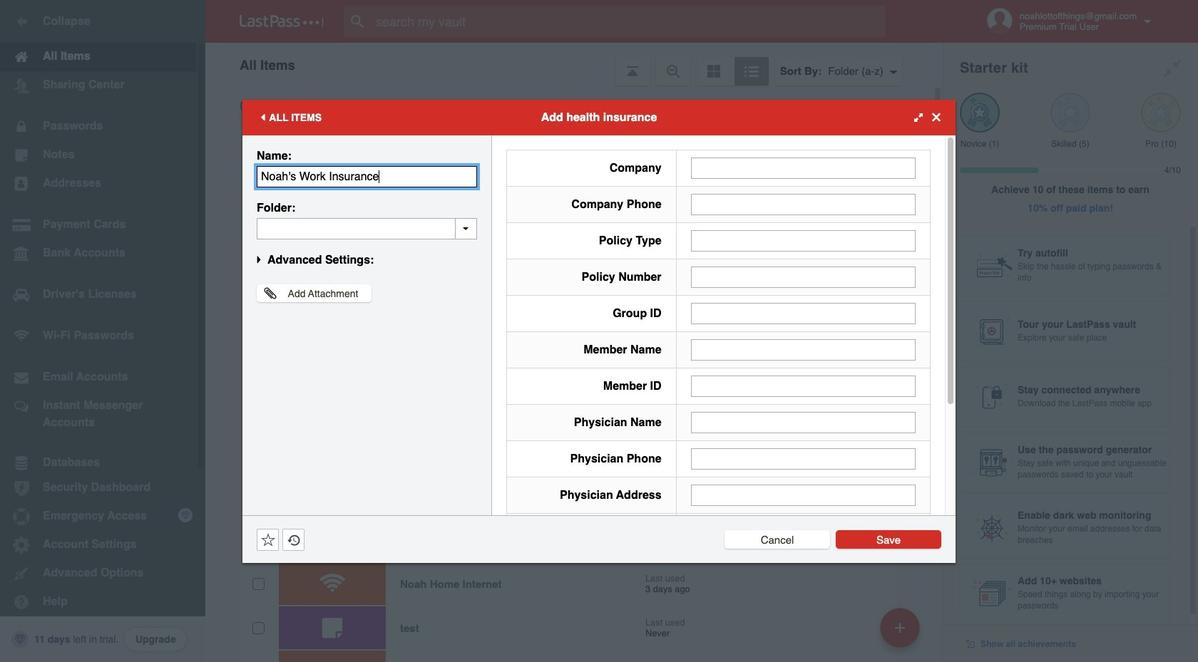 Task type: describe. For each thing, give the bounding box(es) containing it.
search my vault text field
[[344, 6, 914, 37]]

new item navigation
[[875, 604, 929, 663]]

vault options navigation
[[205, 43, 943, 86]]

new item image
[[895, 623, 905, 633]]



Task type: locate. For each thing, give the bounding box(es) containing it.
None text field
[[257, 166, 477, 187], [691, 194, 916, 215], [691, 230, 916, 251], [691, 339, 916, 361], [691, 412, 916, 433], [691, 485, 916, 506], [257, 166, 477, 187], [691, 194, 916, 215], [691, 230, 916, 251], [691, 339, 916, 361], [691, 412, 916, 433], [691, 485, 916, 506]]

Search search field
[[344, 6, 914, 37]]

dialog
[[243, 100, 956, 654]]

main navigation navigation
[[0, 0, 205, 663]]

lastpass image
[[240, 15, 324, 28]]

None text field
[[691, 157, 916, 179], [257, 218, 477, 239], [691, 266, 916, 288], [691, 303, 916, 324], [691, 376, 916, 397], [691, 448, 916, 470], [691, 157, 916, 179], [257, 218, 477, 239], [691, 266, 916, 288], [691, 303, 916, 324], [691, 376, 916, 397], [691, 448, 916, 470]]



Task type: vqa. For each thing, say whether or not it's contained in the screenshot.
Main navigation navigation
yes



